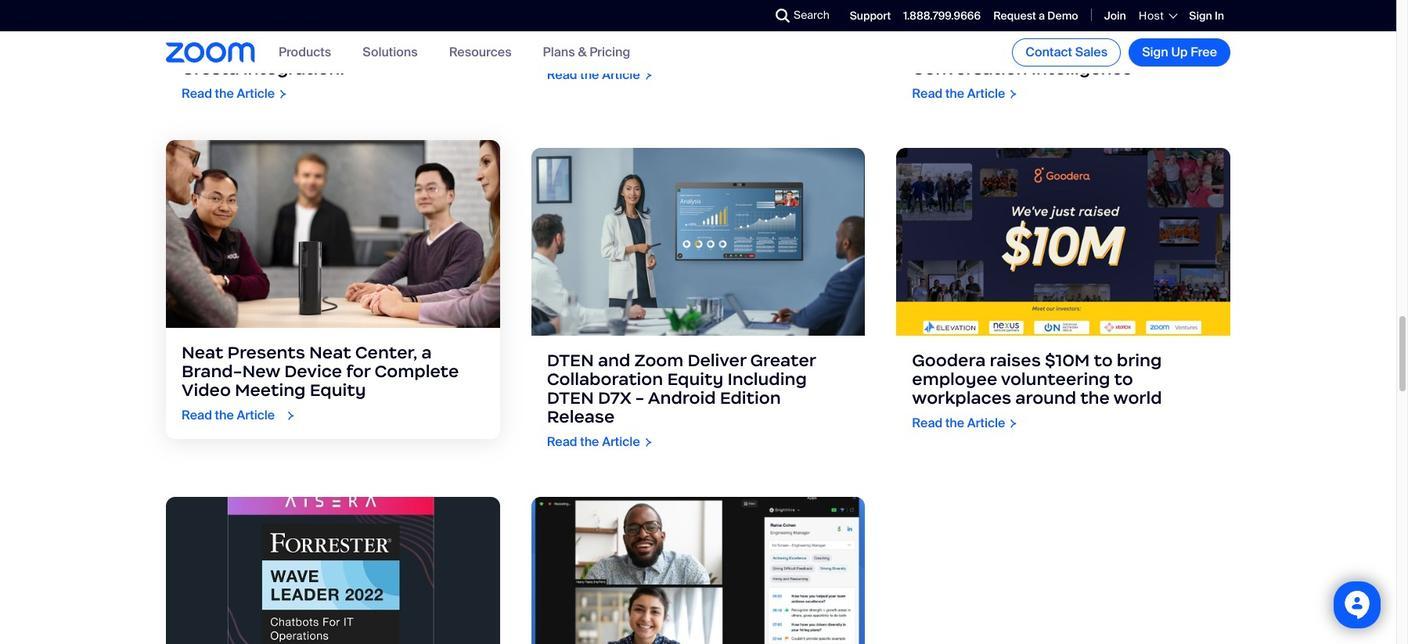 Task type: vqa. For each thing, say whether or not it's contained in the screenshot.
Zoom Logo
yes



Task type: locate. For each thing, give the bounding box(es) containing it.
workplaces
[[912, 388, 1012, 409]]

up right team
[[742, 21, 766, 42]]

0 horizontal spatial up
[[742, 21, 766, 42]]

1 horizontal spatial &
[[578, 44, 587, 61]]

meeting
[[235, 380, 306, 401]]

read down "plans"
[[547, 67, 577, 83]]

android
[[648, 388, 716, 409]]

device
[[284, 361, 342, 382]]

& right "plans"
[[578, 44, 587, 61]]

brand-
[[182, 361, 242, 382]]

a
[[1039, 8, 1045, 23], [421, 342, 432, 364]]

zoom
[[1134, 21, 1183, 42], [639, 21, 688, 42], [635, 350, 684, 371]]

center
[[1027, 39, 1086, 60]]

request a demo link
[[994, 8, 1078, 23]]

center,
[[355, 342, 417, 364]]

plans
[[543, 44, 575, 61]]

release
[[547, 407, 615, 428]]

solutions button
[[363, 44, 418, 61]]

collaboration
[[547, 369, 663, 390]]

1 vertical spatial deliver
[[688, 350, 746, 371]]

0 horizontal spatial neat
[[182, 342, 223, 364]]

1 horizontal spatial sign
[[1189, 8, 1212, 23]]

read down video
[[182, 407, 212, 424]]

sign down host popup button
[[1142, 44, 1169, 60]]

contact down request
[[952, 39, 1023, 60]]

a left demo
[[1039, 8, 1045, 23]]

up
[[742, 21, 766, 42], [1171, 44, 1188, 60]]

we've just raised $10m image
[[897, 148, 1231, 336]]

and up pricing
[[602, 21, 635, 42]]

goodera raises $10m to bring employee volunteering to workplaces around the world read the article
[[912, 350, 1162, 432]]

&
[[446, 39, 458, 60], [578, 44, 587, 61]]

0 horizontal spatial deliver
[[547, 39, 606, 60]]

1.888.799.9666 link
[[904, 8, 981, 23]]

real-
[[357, 21, 398, 42]]

and
[[602, 21, 635, 42], [598, 350, 631, 371]]

equity
[[667, 369, 724, 390], [310, 380, 366, 401]]

deliver inside dten and zoom deliver greater collaboration equity including dten d7x - android edition release read the article
[[688, 350, 746, 371]]

neat up video
[[182, 342, 223, 364]]

article down the meeting
[[237, 407, 275, 424]]

new
[[242, 361, 280, 382]]

read down workplaces
[[912, 415, 943, 432]]

and up the d7x
[[598, 350, 631, 371]]

team
[[692, 21, 738, 42]]

sign for sign in
[[1189, 8, 1212, 23]]

deliver inside "cvent and zoom team up to deliver world-class hybrid events read the article"
[[547, 39, 606, 60]]

search image
[[776, 9, 790, 23], [776, 9, 790, 23]]

read inside observe.ai partners with zoom to fuel contact center users with conversation intelligence read the article
[[912, 86, 943, 102]]

1 horizontal spatial a
[[1039, 8, 1045, 23]]

zoom up the sign up free
[[1134, 21, 1183, 42]]

1 vertical spatial a
[[421, 342, 432, 364]]

1 horizontal spatial neat
[[309, 342, 351, 364]]

intelligence
[[1032, 58, 1133, 79]]

up left free
[[1171, 44, 1188, 60]]

None search field
[[719, 3, 780, 28]]

0 horizontal spatial contact
[[952, 39, 1023, 60]]

0 horizontal spatial sign
[[1142, 44, 1169, 60]]

plans & pricing
[[543, 44, 630, 61]]

you can now deploy real-time voice integration with our zcc & cresta integration! read the article
[[182, 21, 458, 102]]

with
[[1088, 21, 1130, 42], [1143, 39, 1185, 60]]

the down the release
[[580, 434, 599, 450]]

zoom inside observe.ai partners with zoom to fuel contact center users with conversation intelligence read the article
[[1134, 21, 1183, 42]]

neat presents neat center, a brand-new device for complete video meeting equity read the article
[[182, 342, 459, 424]]

the
[[580, 67, 599, 83], [215, 86, 234, 102], [946, 86, 965, 102], [1080, 388, 1110, 409], [215, 407, 234, 424], [946, 415, 965, 432], [580, 434, 599, 450]]

the down video
[[215, 407, 234, 424]]

0 vertical spatial dten
[[547, 350, 594, 371]]

the inside dten and zoom deliver greater collaboration equity including dten d7x - android edition release read the article
[[580, 434, 599, 450]]

1 horizontal spatial up
[[1171, 44, 1188, 60]]

2 neat from the left
[[309, 342, 351, 364]]

to inside "cvent and zoom team up to deliver world-class hybrid events read the article"
[[770, 21, 789, 42]]

and inside dten and zoom deliver greater collaboration equity including dten d7x - android edition release read the article
[[598, 350, 631, 371]]

a inside neat presents neat center, a brand-new device for complete video meeting equity read the article
[[421, 342, 432, 364]]

deploy
[[294, 21, 353, 42]]

sign left 'in'
[[1189, 8, 1212, 23]]

2 dten from the top
[[547, 388, 594, 409]]

dten up the release
[[547, 350, 594, 371]]

0 horizontal spatial equity
[[310, 380, 366, 401]]

article inside you can now deploy real-time voice integration with our zcc & cresta integration! read the article
[[237, 86, 275, 102]]

contact sales
[[1026, 44, 1108, 60]]

zoom for dten and zoom deliver greater collaboration equity including dten d7x - android edition release
[[635, 350, 684, 371]]

resources button
[[449, 44, 512, 61]]

observe.ai partners with zoom to fuel contact center users with conversation intelligence read the article
[[912, 21, 1206, 102]]

around
[[1016, 388, 1077, 409]]

$10m
[[1045, 350, 1090, 371]]

0 horizontal spatial &
[[446, 39, 458, 60]]

greater
[[750, 350, 816, 371]]

up inside "cvent and zoom team up to deliver world-class hybrid events read the article"
[[742, 21, 766, 42]]

read
[[547, 67, 577, 83], [182, 86, 212, 102], [912, 86, 943, 102], [182, 407, 212, 424], [912, 415, 943, 432], [547, 434, 577, 450]]

0 vertical spatial and
[[602, 21, 635, 42]]

sign for sign up free
[[1142, 44, 1169, 60]]

a right "center," on the left bottom of the page
[[421, 342, 432, 364]]

article down integration! on the top of the page
[[237, 86, 275, 102]]

host
[[1139, 9, 1164, 23]]

request a demo
[[994, 8, 1078, 23]]

article down workplaces
[[967, 415, 1006, 432]]

neat
[[182, 342, 223, 364], [309, 342, 351, 364]]

read down the release
[[547, 434, 577, 450]]

the down conversation
[[946, 86, 965, 102]]

article
[[602, 67, 640, 83], [237, 86, 275, 102], [967, 86, 1006, 102], [237, 407, 275, 424], [967, 415, 1006, 432], [602, 434, 640, 450]]

equity down "center," on the left bottom of the page
[[310, 380, 366, 401]]

article down pricing
[[602, 67, 640, 83]]

dten
[[547, 350, 594, 371], [547, 388, 594, 409]]

edition
[[720, 388, 781, 409]]

article inside observe.ai partners with zoom to fuel contact center users with conversation intelligence read the article
[[967, 86, 1006, 102]]

1 vertical spatial dten
[[547, 388, 594, 409]]

and inside "cvent and zoom team up to deliver world-class hybrid events read the article"
[[602, 21, 635, 42]]

read down fuel
[[912, 86, 943, 102]]

0 horizontal spatial a
[[421, 342, 432, 364]]

0 vertical spatial up
[[742, 21, 766, 42]]

the down plans & pricing
[[580, 67, 599, 83]]

sign in link
[[1189, 8, 1224, 23]]

0 vertical spatial deliver
[[547, 39, 606, 60]]

the inside neat presents neat center, a brand-new device for complete video meeting equity read the article
[[215, 407, 234, 424]]

article down the d7x
[[602, 434, 640, 450]]

integration!
[[243, 58, 345, 79]]

the inside "cvent and zoom team up to deliver world-class hybrid events read the article"
[[580, 67, 599, 83]]

sign
[[1189, 8, 1212, 23], [1142, 44, 1169, 60]]

d7x
[[598, 388, 631, 409]]

zoom up - at the left bottom of page
[[635, 350, 684, 371]]

zoom inside "cvent and zoom team up to deliver world-class hybrid events read the article"
[[639, 21, 688, 42]]

& right zcc
[[446, 39, 458, 60]]

1 horizontal spatial deliver
[[688, 350, 746, 371]]

read down cresta
[[182, 86, 212, 102]]

voice
[[182, 39, 227, 60]]

resources
[[449, 44, 512, 61]]

dten left the d7x
[[547, 388, 594, 409]]

1 vertical spatial sign
[[1142, 44, 1169, 60]]

with up sales
[[1088, 21, 1130, 42]]

for
[[346, 361, 371, 382]]

zoom for cvent and zoom team up to deliver world-class hybrid events
[[639, 21, 688, 42]]

deliver
[[547, 39, 606, 60], [688, 350, 746, 371]]

1 horizontal spatial equity
[[667, 369, 724, 390]]

hybrid
[[720, 39, 778, 60]]

read inside goodera raises $10m to bring employee volunteering to workplaces around the world read the article
[[912, 415, 943, 432]]

the inside you can now deploy real-time voice integration with our zcc & cresta integration! read the article
[[215, 86, 234, 102]]

presents
[[227, 342, 305, 364]]

zoom inside dten and zoom deliver greater collaboration equity including dten d7x - android edition release read the article
[[635, 350, 684, 371]]

1 vertical spatial and
[[598, 350, 631, 371]]

0 vertical spatial sign
[[1189, 8, 1212, 23]]

contact
[[952, 39, 1023, 60], [1026, 44, 1073, 60]]

join
[[1104, 8, 1126, 23]]

contact down partners
[[1026, 44, 1073, 60]]

article inside goodera raises $10m to bring employee volunteering to workplaces around the world read the article
[[967, 415, 1006, 432]]

zoom down "cvent" image
[[639, 21, 688, 42]]

dten and zoom deliver greater collaboration equity including dten d7x - android edition release read the article
[[547, 350, 816, 450]]

neat left "center," on the left bottom of the page
[[309, 342, 351, 364]]

article down conversation
[[967, 86, 1006, 102]]

the down cresta
[[215, 86, 234, 102]]

world
[[1114, 388, 1162, 409]]

read inside "cvent and zoom team up to deliver world-class hybrid events read the article"
[[547, 67, 577, 83]]

1 vertical spatial up
[[1171, 44, 1188, 60]]

equity right - at the left bottom of page
[[667, 369, 724, 390]]

1 horizontal spatial contact
[[1026, 44, 1073, 60]]

observe.ai image
[[897, 0, 1231, 6]]

with down host popup button
[[1143, 39, 1185, 60]]



Task type: describe. For each thing, give the bounding box(es) containing it.
sign up free
[[1142, 44, 1217, 60]]

cvent
[[547, 21, 598, 42]]

observe.ai
[[912, 21, 1005, 42]]

with
[[332, 39, 370, 60]]

1 dten from the top
[[547, 350, 594, 371]]

users
[[1090, 39, 1139, 60]]

0 vertical spatial a
[[1039, 8, 1045, 23]]

goodera
[[912, 350, 986, 371]]

fuel
[[912, 39, 948, 60]]

and for dten
[[598, 350, 631, 371]]

cvent image
[[531, 0, 865, 6]]

class
[[670, 39, 716, 60]]

contact inside contact sales link
[[1026, 44, 1073, 60]]

plans & pricing link
[[543, 44, 630, 61]]

host button
[[1139, 9, 1177, 23]]

in
[[1215, 8, 1224, 23]]

video
[[182, 380, 231, 401]]

read inside neat presents neat center, a brand-new device for complete video meeting equity read the article
[[182, 407, 212, 424]]

-
[[635, 388, 644, 409]]

zoom logo image
[[166, 42, 255, 62]]

now
[[254, 21, 290, 42]]

complete
[[375, 361, 459, 382]]

the left the world
[[1080, 388, 1110, 409]]

1.888.799.9666
[[904, 8, 981, 23]]

and for cvent
[[602, 21, 635, 42]]

request
[[994, 8, 1036, 23]]

equity inside dten and zoom deliver greater collaboration equity including dten d7x - android edition release read the article
[[667, 369, 724, 390]]

employee
[[912, 369, 998, 390]]

demo
[[1048, 8, 1078, 23]]

products
[[279, 44, 331, 61]]

to inside observe.ai partners with zoom to fuel contact center users with conversation intelligence read the article
[[1187, 21, 1206, 42]]

partners
[[1009, 21, 1085, 42]]

raises
[[990, 350, 1041, 371]]

time
[[398, 21, 438, 42]]

cvent and zoom team up to deliver world-class hybrid events read the article
[[547, 21, 841, 83]]

world-
[[609, 39, 670, 60]]

1 horizontal spatial with
[[1143, 39, 1185, 60]]

people at conference table image
[[166, 140, 500, 328]]

sales
[[1075, 44, 1108, 60]]

the down workplaces
[[946, 415, 965, 432]]

article inside dten and zoom deliver greater collaboration equity including dten d7x - android edition release read the article
[[602, 434, 640, 450]]

products button
[[279, 44, 331, 61]]

contact sales link
[[1012, 38, 1121, 67]]

support
[[850, 8, 891, 23]]

search
[[794, 8, 830, 22]]

solutions
[[363, 44, 418, 61]]

support link
[[850, 8, 891, 23]]

conversation
[[912, 58, 1028, 79]]

people in a meeting image
[[531, 148, 865, 336]]

sign in
[[1189, 8, 1224, 23]]

zcc
[[407, 39, 442, 60]]

& inside you can now deploy real-time voice integration with our zcc & cresta integration! read the article
[[446, 39, 458, 60]]

join link
[[1104, 8, 1126, 23]]

free
[[1191, 44, 1217, 60]]

article inside "cvent and zoom team up to deliver world-class hybrid events read the article"
[[602, 67, 640, 83]]

forrester wave™ chatbots for it operations image
[[166, 497, 500, 644]]

integration
[[231, 39, 328, 60]]

1 neat from the left
[[182, 342, 223, 364]]

zoom call image
[[531, 497, 865, 644]]

including
[[728, 369, 807, 390]]

0 horizontal spatial with
[[1088, 21, 1130, 42]]

read inside dten and zoom deliver greater collaboration equity including dten d7x - android edition release read the article
[[547, 434, 577, 450]]

equity inside neat presents neat center, a brand-new device for complete video meeting equity read the article
[[310, 380, 366, 401]]

can
[[218, 21, 250, 42]]

our
[[374, 39, 403, 60]]

events
[[782, 39, 841, 60]]

contact inside observe.ai partners with zoom to fuel contact center users with conversation intelligence read the article
[[952, 39, 1023, 60]]

volunteering
[[1001, 369, 1110, 390]]

read inside you can now deploy real-time voice integration with our zcc & cresta integration! read the article
[[182, 86, 212, 102]]

bring
[[1117, 350, 1162, 371]]

cresta
[[182, 58, 239, 79]]

the inside observe.ai partners with zoom to fuel contact center users with conversation intelligence read the article
[[946, 86, 965, 102]]

sign up free link
[[1129, 38, 1231, 67]]

article inside neat presents neat center, a brand-new device for complete video meeting equity read the article
[[237, 407, 275, 424]]

you
[[182, 21, 214, 42]]

pricing
[[590, 44, 630, 61]]



